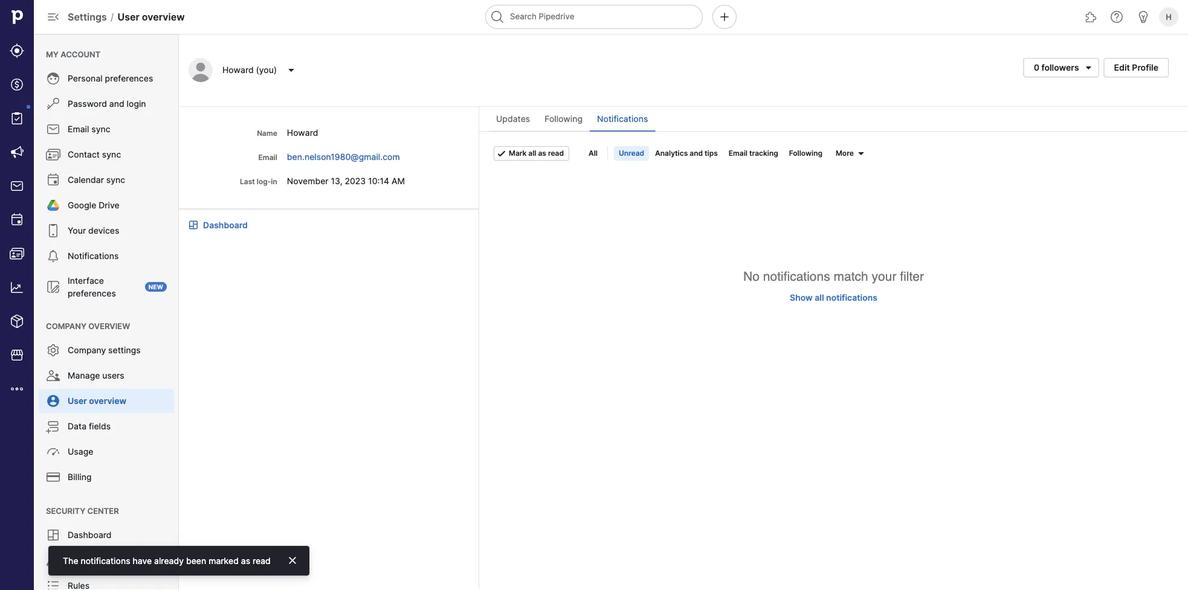 Task type: locate. For each thing, give the bounding box(es) containing it.
already
[[154, 556, 184, 567]]

sales inbox image
[[10, 179, 24, 194]]

color undefined image right more "image"
[[46, 394, 60, 409]]

mark all as read
[[509, 149, 564, 158]]

user up data
[[68, 396, 87, 407]]

color undefined image inside email sync link
[[46, 122, 60, 137]]

preferences
[[105, 73, 153, 84], [68, 288, 116, 299]]

6 color undefined image from the top
[[46, 249, 60, 264]]

all right show
[[815, 293, 825, 303]]

color undefined image inside contact sync link
[[46, 148, 60, 162]]

1 horizontal spatial read
[[548, 149, 564, 158]]

0 vertical spatial notifications
[[764, 270, 831, 284]]

4 color undefined image from the top
[[46, 173, 60, 187]]

color undefined image inside "company settings" "link"
[[46, 343, 60, 358]]

0 vertical spatial following
[[545, 114, 583, 124]]

1 size s image from the left
[[497, 149, 507, 158]]

overview up "company settings" "link"
[[88, 322, 130, 331]]

email sync link
[[39, 117, 174, 142]]

color undefined image left interface
[[46, 280, 60, 294]]

your devices
[[68, 226, 119, 236]]

read left all
[[548, 149, 564, 158]]

user right /
[[118, 11, 140, 23]]

drive
[[99, 200, 120, 211]]

0 vertical spatial preferences
[[105, 73, 153, 84]]

following button
[[785, 146, 828, 161]]

0 horizontal spatial and
[[109, 99, 124, 109]]

notifications for the notifications have already been marked as read
[[81, 556, 130, 567]]

new
[[149, 284, 163, 291]]

last log-in
[[240, 177, 277, 186]]

1 horizontal spatial all
[[815, 293, 825, 303]]

0 horizontal spatial size s image
[[497, 149, 507, 158]]

all right mark
[[529, 149, 537, 158]]

leads image
[[10, 44, 24, 58]]

color undefined image for email sync
[[46, 122, 60, 137]]

2 vertical spatial sync
[[106, 175, 125, 185]]

contact
[[68, 150, 100, 160]]

1 color undefined image from the top
[[46, 71, 60, 86]]

sync up drive
[[106, 175, 125, 185]]

color undefined image inside notifications link
[[46, 249, 60, 264]]

1 vertical spatial company
[[68, 346, 106, 356]]

sync
[[91, 124, 110, 135], [102, 150, 121, 160], [106, 175, 125, 185]]

0 vertical spatial read
[[548, 149, 564, 158]]

notifications
[[597, 114, 648, 124], [68, 251, 119, 262]]

all for notifications
[[815, 293, 825, 303]]

0 vertical spatial overview
[[142, 11, 185, 23]]

all button
[[584, 146, 603, 161]]

analytics
[[656, 149, 688, 158]]

preferences down interface
[[68, 288, 116, 299]]

account
[[61, 50, 101, 59]]

1 vertical spatial user
[[68, 396, 87, 407]]

notifications right the the
[[81, 556, 130, 567]]

1 vertical spatial preferences
[[68, 288, 116, 299]]

0 horizontal spatial dashboard link
[[39, 524, 174, 548]]

ben.nelson1980@gmail.com
[[287, 152, 400, 162]]

overview up data fields link
[[89, 396, 126, 407]]

fields
[[89, 422, 111, 432]]

color undefined image
[[46, 71, 60, 86], [46, 122, 60, 137], [46, 148, 60, 162], [46, 173, 60, 187], [46, 224, 60, 238], [46, 249, 60, 264], [46, 280, 60, 294], [46, 343, 60, 358], [46, 369, 60, 383], [46, 420, 60, 434], [46, 554, 60, 568]]

1 horizontal spatial dashboard link
[[203, 219, 248, 232]]

company down company overview
[[68, 346, 106, 356]]

1 horizontal spatial as
[[538, 149, 547, 158]]

dashboard right color link icon
[[203, 220, 248, 230]]

color undefined image right the contacts image at the top of the page
[[46, 249, 60, 264]]

email tracking
[[729, 149, 779, 158]]

0 horizontal spatial user
[[68, 396, 87, 407]]

all
[[529, 149, 537, 158], [815, 293, 825, 303]]

personal
[[68, 73, 103, 84]]

howard
[[223, 65, 254, 75], [287, 128, 318, 138]]

data
[[68, 422, 87, 432]]

dashboard link right color link icon
[[203, 219, 248, 232]]

1 vertical spatial overview
[[88, 322, 130, 331]]

sync down email sync link
[[102, 150, 121, 160]]

5 color undefined image from the top
[[46, 224, 60, 238]]

and for password
[[109, 99, 124, 109]]

11 color undefined image from the top
[[46, 554, 60, 568]]

2 color undefined image from the top
[[46, 122, 60, 137]]

filter
[[901, 270, 925, 284]]

0 vertical spatial as
[[538, 149, 547, 158]]

0 horizontal spatial howard
[[223, 65, 254, 75]]

color undefined image inside usage link
[[46, 445, 60, 460]]

your
[[872, 270, 897, 284]]

the notifications have already been marked as read
[[63, 556, 271, 567]]

in
[[271, 177, 277, 186]]

november
[[287, 176, 329, 186]]

size s image right more
[[857, 149, 866, 158]]

color undefined image inside your devices link
[[46, 224, 60, 238]]

color undefined image left billing
[[46, 470, 60, 485]]

tips
[[705, 149, 718, 158]]

notifications
[[764, 270, 831, 284], [827, 293, 878, 303], [81, 556, 130, 567]]

marked
[[209, 556, 239, 567]]

color undefined image inside dashboard link
[[46, 529, 60, 543]]

color undefined image inside alerts link
[[46, 554, 60, 568]]

1 vertical spatial and
[[690, 149, 703, 158]]

following
[[545, 114, 583, 124], [790, 149, 823, 158]]

0 vertical spatial dashboard link
[[203, 219, 248, 232]]

read left color primary inverted icon
[[253, 556, 271, 567]]

and inside analytics and tips button
[[690, 149, 703, 158]]

and left tips
[[690, 149, 703, 158]]

users
[[102, 371, 124, 381]]

color undefined image left 'calendar'
[[46, 173, 60, 187]]

color undefined image down security
[[46, 529, 60, 543]]

color undefined image for user overview
[[46, 394, 60, 409]]

sync for email sync
[[91, 124, 110, 135]]

color undefined image right marketplace icon
[[46, 343, 60, 358]]

color undefined image for personal preferences
[[46, 71, 60, 86]]

home image
[[8, 8, 26, 26]]

1 horizontal spatial howard
[[287, 128, 318, 138]]

password and login link
[[39, 92, 174, 116]]

1 vertical spatial howard
[[287, 128, 318, 138]]

manage users
[[68, 371, 124, 381]]

notifications up show
[[764, 270, 831, 284]]

interface
[[68, 276, 104, 286]]

1 horizontal spatial user
[[118, 11, 140, 23]]

color undefined image left email sync
[[46, 122, 60, 137]]

howard right "name"
[[287, 128, 318, 138]]

color undefined image for contact sync
[[46, 148, 60, 162]]

color undefined image left the the
[[46, 554, 60, 568]]

0 horizontal spatial email
[[68, 124, 89, 135]]

email left tracking
[[729, 149, 748, 158]]

0
[[1034, 63, 1040, 73]]

company up company settings
[[46, 322, 87, 331]]

9 color undefined image from the top
[[46, 369, 60, 383]]

10:14
[[368, 176, 390, 186]]

color undefined image for data fields
[[46, 420, 60, 434]]

all inside button
[[529, 149, 537, 158]]

following up "mark all as read" in the top left of the page
[[545, 114, 583, 124]]

email
[[68, 124, 89, 135], [729, 149, 748, 158], [259, 153, 277, 162]]

8 color undefined image from the top
[[46, 343, 60, 358]]

1 vertical spatial all
[[815, 293, 825, 303]]

dashboard down security center
[[68, 531, 112, 541]]

your devices link
[[39, 219, 174, 243]]

company overview
[[46, 322, 130, 331]]

dashboard link down center
[[39, 524, 174, 548]]

0 vertical spatial notifications
[[597, 114, 648, 124]]

3 color undefined image from the top
[[46, 148, 60, 162]]

email down "name"
[[259, 153, 277, 162]]

company settings
[[68, 346, 141, 356]]

edit
[[1115, 63, 1131, 73]]

read inside button
[[548, 149, 564, 158]]

color undefined image inside manage users link
[[46, 369, 60, 383]]

color undefined image inside billing link
[[46, 470, 60, 485]]

select user image
[[284, 65, 299, 75]]

13,
[[331, 176, 343, 186]]

color undefined image left data
[[46, 420, 60, 434]]

2 vertical spatial notifications
[[81, 556, 130, 567]]

personal preferences
[[68, 73, 153, 84]]

as right mark
[[538, 149, 547, 158]]

email inside button
[[729, 149, 748, 158]]

alerts link
[[39, 549, 174, 573]]

h button
[[1157, 5, 1182, 29]]

as right marked
[[241, 556, 250, 567]]

the
[[63, 556, 78, 567]]

color undefined image for alerts
[[46, 554, 60, 568]]

2 vertical spatial overview
[[89, 396, 126, 407]]

color undefined image left password
[[46, 97, 60, 111]]

company for company settings
[[68, 346, 106, 356]]

your
[[68, 226, 86, 236]]

2 horizontal spatial email
[[729, 149, 748, 158]]

quick add image
[[718, 10, 732, 24]]

following left more
[[790, 149, 823, 158]]

2 size s image from the left
[[857, 149, 866, 158]]

size s image
[[497, 149, 507, 158], [857, 149, 866, 158]]

notifications down your devices
[[68, 251, 119, 262]]

1 vertical spatial sync
[[102, 150, 121, 160]]

1 vertical spatial notifications
[[68, 251, 119, 262]]

color undefined image left google
[[46, 198, 60, 213]]

company inside "link"
[[68, 346, 106, 356]]

color undefined image
[[46, 97, 60, 111], [10, 111, 24, 126], [46, 198, 60, 213], [46, 394, 60, 409], [46, 445, 60, 460], [46, 470, 60, 485], [46, 529, 60, 543], [46, 579, 60, 591]]

preferences inside personal preferences link
[[105, 73, 153, 84]]

color undefined image left "manage"
[[46, 369, 60, 383]]

color undefined image for calendar sync
[[46, 173, 60, 187]]

sync down password and login link
[[91, 124, 110, 135]]

0 vertical spatial company
[[46, 322, 87, 331]]

0 vertical spatial and
[[109, 99, 124, 109]]

email up contact
[[68, 124, 89, 135]]

preferences for personal
[[105, 73, 153, 84]]

0 vertical spatial sync
[[91, 124, 110, 135]]

user overview link
[[39, 389, 174, 414]]

color undefined image left contact
[[46, 148, 60, 162]]

color undefined image inside google drive link
[[46, 198, 60, 213]]

10 color undefined image from the top
[[46, 420, 60, 434]]

1 horizontal spatial following
[[790, 149, 823, 158]]

color undefined image down my at the top of page
[[46, 71, 60, 86]]

color undefined image left usage
[[46, 445, 60, 460]]

analytics and tips button
[[651, 146, 723, 161]]

deals image
[[10, 77, 24, 92]]

1 horizontal spatial and
[[690, 149, 703, 158]]

and inside password and login link
[[109, 99, 124, 109]]

1 horizontal spatial size s image
[[857, 149, 866, 158]]

contacts image
[[10, 247, 24, 261]]

personal preferences link
[[39, 67, 174, 91]]

menu
[[0, 0, 34, 591], [34, 34, 179, 591]]

1 vertical spatial following
[[790, 149, 823, 158]]

color undefined image inside calendar sync link
[[46, 173, 60, 187]]

0 vertical spatial dashboard
[[203, 220, 248, 230]]

campaigns image
[[10, 145, 24, 160]]

overview
[[142, 11, 185, 23], [88, 322, 130, 331], [89, 396, 126, 407]]

devices
[[88, 226, 119, 236]]

billing link
[[39, 466, 174, 490]]

email for email tracking
[[729, 149, 748, 158]]

color undefined image left your
[[46, 224, 60, 238]]

company
[[46, 322, 87, 331], [68, 346, 106, 356]]

0 horizontal spatial all
[[529, 149, 537, 158]]

been
[[186, 556, 206, 567]]

color undefined image inside personal preferences link
[[46, 71, 60, 86]]

0 vertical spatial all
[[529, 149, 537, 158]]

notifications up unread
[[597, 114, 648, 124]]

color undefined image inside data fields link
[[46, 420, 60, 434]]

preferences up login
[[105, 73, 153, 84]]

0 horizontal spatial as
[[241, 556, 250, 567]]

data fields
[[68, 422, 111, 432]]

howard left the (you)
[[223, 65, 254, 75]]

billing
[[68, 473, 92, 483]]

color undefined image inside password and login link
[[46, 97, 60, 111]]

color undefined image for manage users
[[46, 369, 60, 383]]

as inside button
[[538, 149, 547, 158]]

0 horizontal spatial dashboard
[[68, 531, 112, 541]]

0 vertical spatial howard
[[223, 65, 254, 75]]

size s image left mark
[[497, 149, 507, 158]]

0 horizontal spatial read
[[253, 556, 271, 567]]

and left login
[[109, 99, 124, 109]]

color undefined image inside user overview link
[[46, 394, 60, 409]]

7 color undefined image from the top
[[46, 280, 60, 294]]

color undefined image for password and login
[[46, 97, 60, 111]]

notifications down match
[[827, 293, 878, 303]]

overview right /
[[142, 11, 185, 23]]

overview inside 'menu item'
[[89, 396, 126, 407]]



Task type: describe. For each thing, give the bounding box(es) containing it.
h
[[1167, 12, 1172, 21]]

1 vertical spatial dashboard
[[68, 531, 112, 541]]

color link image
[[189, 220, 198, 230]]

color undefined image for google drive
[[46, 198, 60, 213]]

more image
[[10, 382, 24, 397]]

size s image inside mark all as read button
[[497, 149, 507, 158]]

my account
[[46, 50, 101, 59]]

insights image
[[10, 281, 24, 295]]

howard for howard (you)
[[223, 65, 254, 75]]

tracking
[[750, 149, 779, 158]]

mark
[[509, 149, 527, 158]]

log-
[[257, 177, 271, 186]]

my
[[46, 50, 59, 59]]

show
[[790, 293, 813, 303]]

manage
[[68, 371, 100, 381]]

user overview
[[68, 396, 126, 407]]

overview for company overview
[[88, 322, 130, 331]]

ben.nelson1980@gmail.com link
[[287, 152, 403, 162]]

show all notifications
[[790, 293, 878, 303]]

color undefined image for dashboard
[[46, 529, 60, 543]]

quick help image
[[1110, 10, 1125, 24]]

howard (you)
[[223, 65, 277, 75]]

mark all as read button
[[494, 146, 570, 161]]

am
[[392, 176, 405, 186]]

analytics and tips
[[656, 149, 718, 158]]

1 vertical spatial read
[[253, 556, 271, 567]]

last
[[240, 177, 255, 186]]

1 vertical spatial dashboard link
[[39, 524, 174, 548]]

activities image
[[10, 213, 24, 227]]

email for email sync
[[68, 124, 89, 135]]

data fields link
[[39, 415, 174, 439]]

notifications link
[[39, 244, 174, 268]]

user inside 'menu item'
[[68, 396, 87, 407]]

menu toggle image
[[46, 10, 60, 24]]

security
[[46, 507, 85, 516]]

match
[[834, 270, 869, 284]]

settings
[[108, 346, 141, 356]]

color primary inverted image
[[288, 556, 297, 566]]

password and login
[[68, 99, 146, 109]]

preferences for interface
[[68, 288, 116, 299]]

1 horizontal spatial notifications
[[597, 114, 648, 124]]

calendar sync
[[68, 175, 125, 185]]

1 horizontal spatial dashboard
[[203, 220, 248, 230]]

center
[[87, 507, 119, 516]]

color undefined image for interface preferences
[[46, 280, 60, 294]]

edit profile
[[1115, 63, 1159, 73]]

manage users link
[[39, 364, 174, 388]]

sync for contact sync
[[102, 150, 121, 160]]

color undefined image for notifications
[[46, 249, 60, 264]]

more button
[[831, 146, 869, 161]]

google drive
[[68, 200, 120, 211]]

1 vertical spatial notifications
[[827, 293, 878, 303]]

google drive link
[[39, 194, 174, 218]]

company settings link
[[39, 339, 174, 363]]

followers
[[1042, 63, 1080, 73]]

0 horizontal spatial following
[[545, 114, 583, 124]]

edit profile button
[[1105, 58, 1170, 77]]

overview for user overview
[[89, 396, 126, 407]]

contact sync link
[[39, 143, 174, 167]]

color undefined image down deals image on the left top of page
[[10, 111, 24, 126]]

color primary image
[[1082, 63, 1097, 73]]

calendar
[[68, 175, 104, 185]]

google
[[68, 200, 96, 211]]

profile
[[1133, 63, 1159, 73]]

color undefined image for your devices
[[46, 224, 60, 238]]

1 horizontal spatial email
[[259, 153, 277, 162]]

login
[[127, 99, 146, 109]]

name
[[257, 129, 277, 138]]

contact sync
[[68, 150, 121, 160]]

2023
[[345, 176, 366, 186]]

user overview menu item
[[34, 389, 179, 414]]

security center
[[46, 507, 119, 516]]

no notifications match your filter
[[744, 270, 925, 284]]

november 13, 2023 10:14 am
[[287, 176, 405, 186]]

and for analytics
[[690, 149, 703, 158]]

color undefined image for billing
[[46, 470, 60, 485]]

usage
[[68, 447, 93, 457]]

password
[[68, 99, 107, 109]]

howard for howard
[[287, 128, 318, 138]]

color undefined image down alerts link
[[46, 579, 60, 591]]

notifications for no notifications match your filter
[[764, 270, 831, 284]]

calendar sync link
[[39, 168, 174, 192]]

unread
[[619, 149, 645, 158]]

unread button
[[614, 146, 650, 161]]

color undefined image for company settings
[[46, 343, 60, 358]]

/
[[111, 11, 114, 23]]

0 followers
[[1034, 63, 1080, 73]]

company for company overview
[[46, 322, 87, 331]]

email sync
[[68, 124, 110, 135]]

settings / user overview
[[68, 11, 185, 23]]

interface preferences
[[68, 276, 116, 299]]

0 horizontal spatial notifications
[[68, 251, 119, 262]]

sync for calendar sync
[[106, 175, 125, 185]]

settings
[[68, 11, 107, 23]]

all for as
[[529, 149, 537, 158]]

0 vertical spatial user
[[118, 11, 140, 23]]

following inside button
[[790, 149, 823, 158]]

email tracking button
[[724, 146, 784, 161]]

color undefined image for usage
[[46, 445, 60, 460]]

1 vertical spatial as
[[241, 556, 250, 567]]

size s image inside more button
[[857, 149, 866, 158]]

alerts
[[68, 556, 92, 566]]

more
[[836, 149, 854, 158]]

Search Pipedrive field
[[486, 5, 703, 29]]

marketplace image
[[10, 348, 24, 363]]

(you)
[[256, 65, 277, 75]]

sales assistant image
[[1137, 10, 1151, 24]]

products image
[[10, 314, 24, 329]]

no
[[744, 270, 760, 284]]

have
[[133, 556, 152, 567]]

menu containing personal preferences
[[34, 34, 179, 591]]



Task type: vqa. For each thing, say whether or not it's contained in the screenshot.
the topmost Task Button
no



